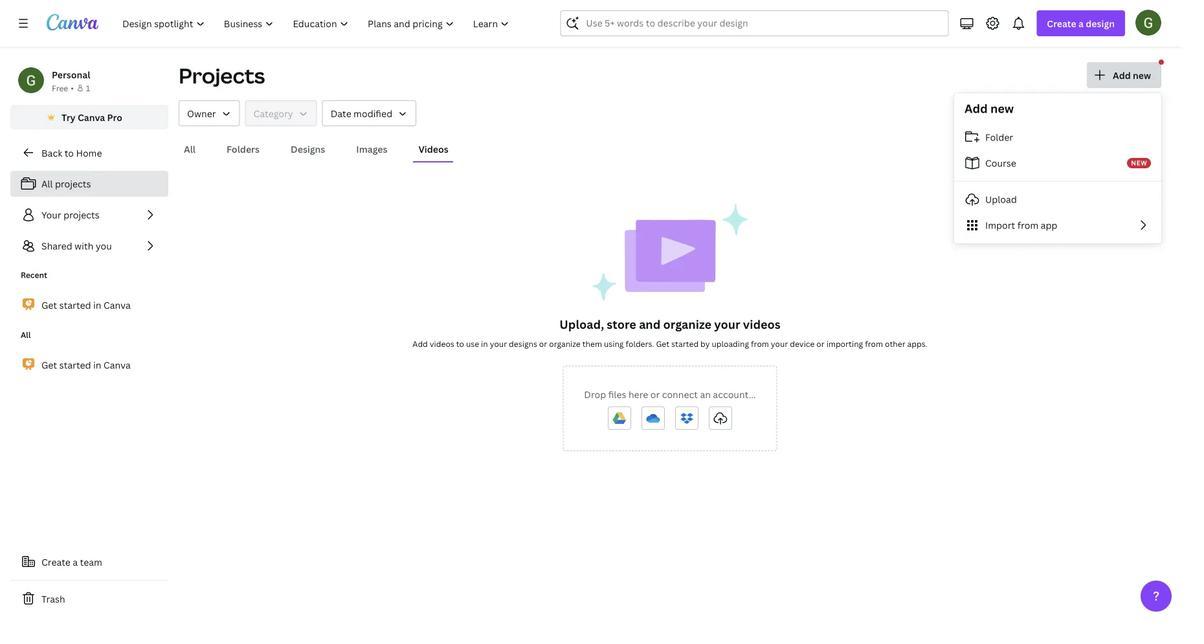 Task type: describe. For each thing, give the bounding box(es) containing it.
connect
[[662, 388, 698, 401]]

all for all button
[[184, 143, 196, 155]]

all for all projects
[[41, 178, 53, 190]]

personal
[[52, 68, 90, 81]]

uploading
[[712, 338, 749, 349]]

account...
[[713, 388, 756, 401]]

use
[[466, 338, 479, 349]]

1 horizontal spatial your
[[715, 316, 741, 332]]

Category button
[[245, 100, 317, 126]]

videos button
[[414, 137, 454, 161]]

modified
[[354, 107, 393, 120]]

0 vertical spatial organize
[[664, 316, 712, 332]]

Owner button
[[179, 100, 240, 126]]

projects for your projects
[[64, 209, 100, 221]]

your
[[41, 209, 61, 221]]

back to home link
[[10, 140, 168, 166]]

get for second get started in canva link from the top of the page
[[41, 359, 57, 371]]

using
[[604, 338, 624, 349]]

try canva pro
[[62, 111, 122, 123]]

with
[[75, 240, 93, 252]]

add inside the upload, store and organize your videos add videos to use in your designs or organize them using folders. get started by uploading from your device or importing from other apps.
[[413, 338, 428, 349]]

an
[[700, 388, 711, 401]]

1 get started in canva link from the top
[[10, 291, 168, 319]]

started for second get started in canva link from the bottom of the page
[[59, 299, 91, 311]]

get started in canva for second get started in canva link from the top of the page
[[41, 359, 131, 371]]

category
[[254, 107, 293, 120]]

1 horizontal spatial or
[[651, 388, 660, 401]]

videos
[[419, 143, 449, 155]]

here
[[629, 388, 649, 401]]

1 vertical spatial new
[[991, 101, 1014, 117]]

get started in canva for second get started in canva link from the bottom of the page
[[41, 299, 131, 311]]

files
[[609, 388, 627, 401]]

you
[[96, 240, 112, 252]]

0 horizontal spatial organize
[[549, 338, 581, 349]]

2 vertical spatial all
[[21, 330, 31, 340]]

all projects
[[41, 178, 91, 190]]

owner
[[187, 107, 216, 120]]

free
[[52, 83, 68, 93]]

0 horizontal spatial your
[[490, 338, 507, 349]]

apps.
[[908, 338, 928, 349]]

new inside dropdown button
[[1134, 69, 1152, 81]]

create a design
[[1048, 17, 1115, 29]]

Date modified button
[[322, 100, 417, 126]]

2 vertical spatial in
[[93, 359, 101, 371]]

menu containing folder
[[955, 124, 1162, 238]]

design
[[1086, 17, 1115, 29]]

to inside "link"
[[65, 147, 74, 159]]

back to home
[[41, 147, 102, 159]]

drop files here or connect an account...
[[584, 388, 756, 401]]

try canva pro button
[[10, 105, 168, 130]]

free •
[[52, 83, 74, 93]]

•
[[71, 83, 74, 93]]

2 vertical spatial canva
[[104, 359, 131, 371]]

folders.
[[626, 338, 655, 349]]

in inside the upload, store and organize your videos add videos to use in your designs or organize them using folders. get started by uploading from your device or importing from other apps.
[[481, 338, 488, 349]]

Search search field
[[586, 11, 923, 36]]

shared
[[41, 240, 72, 252]]

date
[[331, 107, 352, 120]]

add new button
[[1088, 62, 1162, 88]]

create for create a team
[[41, 556, 71, 568]]

device
[[790, 338, 815, 349]]

try
[[62, 111, 76, 123]]

get for second get started in canva link from the bottom of the page
[[41, 299, 57, 311]]

1 horizontal spatial from
[[865, 338, 883, 349]]



Task type: locate. For each thing, give the bounding box(es) containing it.
0 horizontal spatial add
[[413, 338, 428, 349]]

2 horizontal spatial from
[[1018, 219, 1039, 232]]

in
[[93, 299, 101, 311], [481, 338, 488, 349], [93, 359, 101, 371]]

list containing all projects
[[10, 171, 168, 259]]

get inside the upload, store and organize your videos add videos to use in your designs or organize them using folders. get started by uploading from your device or importing from other apps.
[[656, 338, 670, 349]]

or right "device"
[[817, 338, 825, 349]]

create inside dropdown button
[[1048, 17, 1077, 29]]

videos left use
[[430, 338, 455, 349]]

new down "gary orlando" image
[[1134, 69, 1152, 81]]

1 get started in canva from the top
[[41, 299, 131, 311]]

0 vertical spatial get
[[41, 299, 57, 311]]

get
[[41, 299, 57, 311], [656, 338, 670, 349], [41, 359, 57, 371]]

1 horizontal spatial organize
[[664, 316, 712, 332]]

course
[[986, 157, 1017, 169]]

0 vertical spatial create
[[1048, 17, 1077, 29]]

started for second get started in canva link from the top of the page
[[59, 359, 91, 371]]

2 get started in canva link from the top
[[10, 351, 168, 379]]

0 vertical spatial started
[[59, 299, 91, 311]]

your projects link
[[10, 202, 168, 228]]

0 horizontal spatial add new
[[965, 101, 1014, 117]]

videos
[[743, 316, 781, 332], [430, 338, 455, 349]]

shared with you link
[[10, 233, 168, 259]]

1 vertical spatial get started in canva link
[[10, 351, 168, 379]]

0 horizontal spatial a
[[73, 556, 78, 568]]

home
[[76, 147, 102, 159]]

0 vertical spatial to
[[65, 147, 74, 159]]

1 vertical spatial a
[[73, 556, 78, 568]]

0 vertical spatial videos
[[743, 316, 781, 332]]

0 vertical spatial add
[[1113, 69, 1131, 81]]

upload
[[986, 193, 1017, 206]]

create a team button
[[10, 549, 168, 575]]

1 vertical spatial projects
[[64, 209, 100, 221]]

1 vertical spatial in
[[481, 338, 488, 349]]

or right here at right bottom
[[651, 388, 660, 401]]

back
[[41, 147, 62, 159]]

2 horizontal spatial your
[[771, 338, 788, 349]]

team
[[80, 556, 102, 568]]

1 vertical spatial started
[[672, 338, 699, 349]]

from left app
[[1018, 219, 1039, 232]]

0 horizontal spatial to
[[65, 147, 74, 159]]

images button
[[351, 137, 393, 161]]

2 get started in canva from the top
[[41, 359, 131, 371]]

images
[[356, 143, 388, 155]]

0 horizontal spatial create
[[41, 556, 71, 568]]

create
[[1048, 17, 1077, 29], [41, 556, 71, 568]]

from
[[1018, 219, 1039, 232], [751, 338, 769, 349], [865, 338, 883, 349]]

1
[[86, 83, 90, 93]]

a for team
[[73, 556, 78, 568]]

add
[[1113, 69, 1131, 81], [965, 101, 988, 117], [413, 338, 428, 349]]

None search field
[[561, 10, 949, 36]]

all button
[[179, 137, 201, 161]]

designs
[[291, 143, 325, 155]]

date modified
[[331, 107, 393, 120]]

folders
[[227, 143, 260, 155]]

your left "device"
[[771, 338, 788, 349]]

1 horizontal spatial add
[[965, 101, 988, 117]]

import from app
[[986, 219, 1058, 232]]

a
[[1079, 17, 1084, 29], [73, 556, 78, 568]]

to
[[65, 147, 74, 159], [456, 338, 464, 349]]

0 vertical spatial get started in canva
[[41, 299, 131, 311]]

1 vertical spatial to
[[456, 338, 464, 349]]

a left design
[[1079, 17, 1084, 29]]

folders button
[[222, 137, 265, 161]]

videos up 'uploading'
[[743, 316, 781, 332]]

your up 'uploading'
[[715, 316, 741, 332]]

create left design
[[1048, 17, 1077, 29]]

add new
[[1113, 69, 1152, 81], [965, 101, 1014, 117]]

all projects link
[[10, 171, 168, 197]]

1 vertical spatial create
[[41, 556, 71, 568]]

drop
[[584, 388, 606, 401]]

0 vertical spatial get started in canva link
[[10, 291, 168, 319]]

canva
[[78, 111, 105, 123], [104, 299, 131, 311], [104, 359, 131, 371]]

organize
[[664, 316, 712, 332], [549, 338, 581, 349]]

create a design button
[[1037, 10, 1126, 36]]

and
[[639, 316, 661, 332]]

a inside create a design dropdown button
[[1079, 17, 1084, 29]]

trash link
[[10, 586, 168, 612]]

0 vertical spatial all
[[184, 143, 196, 155]]

your
[[715, 316, 741, 332], [490, 338, 507, 349], [771, 338, 788, 349]]

2 horizontal spatial add
[[1113, 69, 1131, 81]]

to right back
[[65, 147, 74, 159]]

your projects
[[41, 209, 100, 221]]

1 horizontal spatial new
[[1134, 69, 1152, 81]]

from left other
[[865, 338, 883, 349]]

recent
[[21, 270, 47, 280]]

to left use
[[456, 338, 464, 349]]

started
[[59, 299, 91, 311], [672, 338, 699, 349], [59, 359, 91, 371]]

importing
[[827, 338, 864, 349]]

add inside dropdown button
[[1113, 69, 1131, 81]]

0 vertical spatial projects
[[55, 178, 91, 190]]

1 horizontal spatial all
[[41, 178, 53, 190]]

new up folder
[[991, 101, 1014, 117]]

list
[[10, 171, 168, 259]]

1 horizontal spatial add new
[[1113, 69, 1152, 81]]

projects right your
[[64, 209, 100, 221]]

add left use
[[413, 338, 428, 349]]

projects inside your projects link
[[64, 209, 100, 221]]

all down owner
[[184, 143, 196, 155]]

2 vertical spatial started
[[59, 359, 91, 371]]

pro
[[107, 111, 122, 123]]

0 vertical spatial a
[[1079, 17, 1084, 29]]

1 horizontal spatial videos
[[743, 316, 781, 332]]

1 vertical spatial organize
[[549, 338, 581, 349]]

top level navigation element
[[114, 10, 520, 36]]

from right 'uploading'
[[751, 338, 769, 349]]

add new up folder
[[965, 101, 1014, 117]]

organize up by
[[664, 316, 712, 332]]

1 vertical spatial get started in canva
[[41, 359, 131, 371]]

gary orlando image
[[1136, 10, 1162, 35]]

1 vertical spatial all
[[41, 178, 53, 190]]

menu
[[955, 124, 1162, 238]]

organize down upload,
[[549, 338, 581, 349]]

store
[[607, 316, 637, 332]]

1 horizontal spatial create
[[1048, 17, 1077, 29]]

1 horizontal spatial a
[[1079, 17, 1084, 29]]

1 vertical spatial canva
[[104, 299, 131, 311]]

0 vertical spatial add new
[[1113, 69, 1152, 81]]

started inside the upload, store and organize your videos add videos to use in your designs or organize them using folders. get started by uploading from your device or importing from other apps.
[[672, 338, 699, 349]]

0 vertical spatial canva
[[78, 111, 105, 123]]

all up your
[[41, 178, 53, 190]]

create inside button
[[41, 556, 71, 568]]

upload, store and organize your videos add videos to use in your designs or organize them using folders. get started by uploading from your device or importing from other apps.
[[413, 316, 928, 349]]

add down design
[[1113, 69, 1131, 81]]

0 horizontal spatial all
[[21, 330, 31, 340]]

shared with you
[[41, 240, 112, 252]]

by
[[701, 338, 710, 349]]

2 horizontal spatial or
[[817, 338, 825, 349]]

from inside button
[[1018, 219, 1039, 232]]

projects down back to home
[[55, 178, 91, 190]]

or right designs
[[539, 338, 547, 349]]

0 horizontal spatial new
[[991, 101, 1014, 117]]

2 horizontal spatial all
[[184, 143, 196, 155]]

to inside the upload, store and organize your videos add videos to use in your designs or organize them using folders. get started by uploading from your device or importing from other apps.
[[456, 338, 464, 349]]

add new down "gary orlando" image
[[1113, 69, 1152, 81]]

a left team
[[73, 556, 78, 568]]

2 vertical spatial get
[[41, 359, 57, 371]]

all down recent
[[21, 330, 31, 340]]

trash
[[41, 593, 65, 605]]

1 vertical spatial add new
[[965, 101, 1014, 117]]

0 horizontal spatial or
[[539, 338, 547, 349]]

1 horizontal spatial to
[[456, 338, 464, 349]]

1 vertical spatial videos
[[430, 338, 455, 349]]

folder
[[986, 131, 1014, 143]]

a for design
[[1079, 17, 1084, 29]]

other
[[885, 338, 906, 349]]

them
[[583, 338, 602, 349]]

2 vertical spatial add
[[413, 338, 428, 349]]

upload,
[[560, 316, 604, 332]]

get started in canva link
[[10, 291, 168, 319], [10, 351, 168, 379]]

import
[[986, 219, 1016, 232]]

1 vertical spatial get
[[656, 338, 670, 349]]

your left designs
[[490, 338, 507, 349]]

folder button
[[955, 124, 1162, 150]]

create left team
[[41, 556, 71, 568]]

create a team
[[41, 556, 102, 568]]

canva inside button
[[78, 111, 105, 123]]

designs button
[[286, 137, 331, 161]]

0 horizontal spatial videos
[[430, 338, 455, 349]]

all
[[184, 143, 196, 155], [41, 178, 53, 190], [21, 330, 31, 340]]

0 vertical spatial in
[[93, 299, 101, 311]]

1 vertical spatial add
[[965, 101, 988, 117]]

projects for all projects
[[55, 178, 91, 190]]

add up folder
[[965, 101, 988, 117]]

0 horizontal spatial from
[[751, 338, 769, 349]]

upload button
[[955, 187, 1162, 212]]

import from app button
[[955, 212, 1162, 238]]

app
[[1041, 219, 1058, 232]]

or
[[539, 338, 547, 349], [817, 338, 825, 349], [651, 388, 660, 401]]

projects
[[55, 178, 91, 190], [64, 209, 100, 221]]

create for create a design
[[1048, 17, 1077, 29]]

designs
[[509, 338, 538, 349]]

0 vertical spatial new
[[1134, 69, 1152, 81]]

new
[[1132, 159, 1148, 167]]

a inside create a team button
[[73, 556, 78, 568]]

add new inside dropdown button
[[1113, 69, 1152, 81]]

all inside button
[[184, 143, 196, 155]]

projects inside the all projects link
[[55, 178, 91, 190]]

new
[[1134, 69, 1152, 81], [991, 101, 1014, 117]]

projects
[[179, 62, 265, 90]]

get started in canva
[[41, 299, 131, 311], [41, 359, 131, 371]]



Task type: vqa. For each thing, say whether or not it's contained in the screenshot.
Canva
yes



